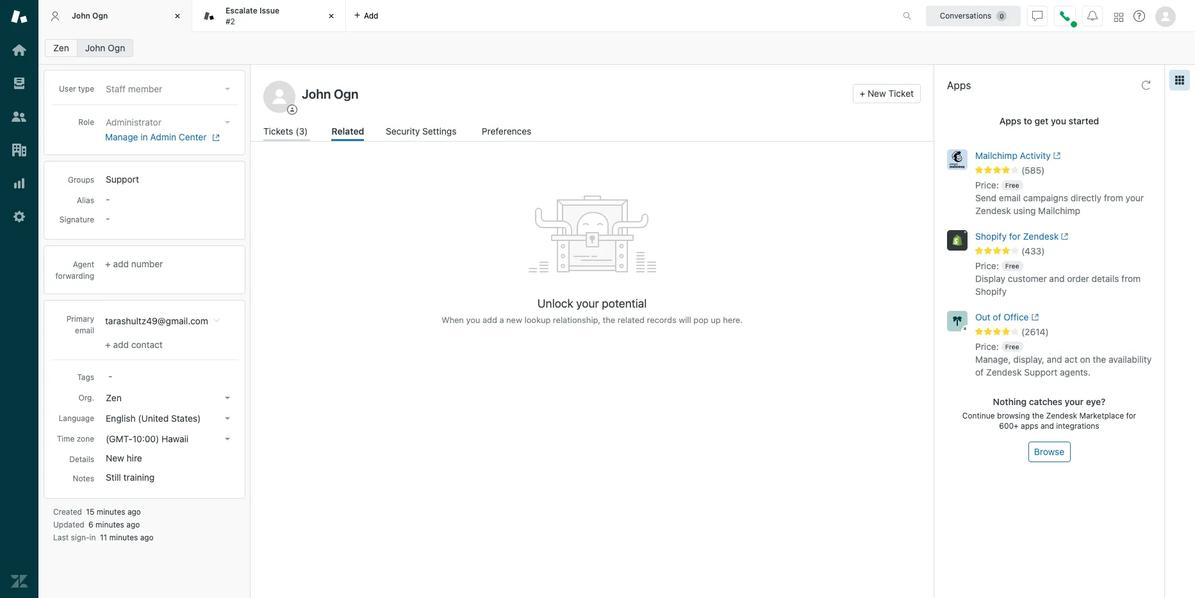 Task type: describe. For each thing, give the bounding box(es) containing it.
- field
[[103, 369, 235, 383]]

member
[[128, 83, 162, 94]]

marketplace
[[1080, 411, 1125, 421]]

from inside price: free display customer and order details from shopify
[[1122, 273, 1141, 284]]

manage in admin center
[[105, 131, 207, 142]]

of inside out of office link
[[993, 312, 1002, 322]]

when
[[442, 315, 464, 325]]

mailchimp activity image
[[948, 149, 968, 170]]

manage,
[[976, 354, 1011, 365]]

related
[[332, 126, 364, 137]]

shopify for zendesk image
[[948, 230, 968, 251]]

apps
[[1021, 421, 1039, 431]]

4 stars. 2614 reviews. element
[[976, 326, 1157, 338]]

unlock
[[538, 297, 574, 310]]

you inside unlock your potential when you add a new lookup relationship, the related records will pop up here.
[[466, 315, 480, 325]]

0 horizontal spatial new
[[106, 453, 124, 463]]

new
[[507, 315, 522, 325]]

2 vertical spatial minutes
[[109, 533, 138, 542]]

(opens in a new tab) image for office
[[1029, 314, 1039, 321]]

english
[[106, 413, 136, 424]]

+ for + new ticket
[[860, 88, 866, 99]]

updated
[[53, 520, 84, 530]]

agent
[[73, 260, 94, 269]]

0 horizontal spatial support
[[106, 174, 139, 185]]

(gmt-
[[106, 433, 133, 444]]

price: for send
[[976, 179, 999, 190]]

staff member
[[106, 83, 162, 94]]

issue
[[260, 6, 280, 15]]

0 vertical spatial ago
[[128, 507, 141, 517]]

act
[[1065, 354, 1078, 365]]

arrow down image for (gmt-10:00) hawaii
[[225, 438, 230, 440]]

shopify for zendesk
[[976, 231, 1059, 242]]

600+
[[1000, 421, 1019, 431]]

browsing
[[998, 411, 1030, 421]]

zen link
[[45, 39, 77, 57]]

get started image
[[11, 42, 28, 58]]

secondary element
[[38, 35, 1196, 61]]

tabs tab list
[[38, 0, 890, 32]]

english (united states)
[[106, 413, 201, 424]]

integrations
[[1057, 421, 1100, 431]]

notifications image
[[1088, 11, 1098, 21]]

apps for apps
[[948, 79, 972, 91]]

ticket
[[889, 88, 914, 99]]

nothing catches your eye? continue browsing the zendesk marketplace for 600+ apps and integrations
[[963, 396, 1137, 431]]

related link
[[332, 124, 364, 141]]

on
[[1081, 354, 1091, 365]]

created
[[53, 507, 82, 517]]

#2
[[226, 16, 235, 26]]

tickets
[[263, 126, 293, 137]]

order
[[1068, 273, 1090, 284]]

close image for tab containing escalate issue
[[325, 10, 338, 22]]

escalate issue #2
[[226, 6, 280, 26]]

details
[[1092, 273, 1120, 284]]

type
[[78, 84, 94, 94]]

contact
[[131, 339, 163, 350]]

15
[[86, 507, 94, 517]]

time
[[57, 434, 75, 444]]

language
[[59, 413, 94, 423]]

zendesk support image
[[11, 8, 28, 25]]

tickets (3) link
[[263, 124, 310, 141]]

alias
[[77, 196, 94, 205]]

zendesk up (433)
[[1024, 231, 1059, 242]]

manage in admin center link
[[105, 131, 230, 143]]

add button
[[346, 0, 386, 31]]

price: for manage,
[[976, 341, 999, 352]]

notes
[[73, 474, 94, 483]]

arrow down image for zen
[[225, 397, 230, 399]]

security
[[386, 126, 420, 137]]

started
[[1069, 115, 1100, 126]]

zendesk inside price: free manage, display, and act on the availability of zendesk support agents.
[[986, 367, 1022, 378]]

agents.
[[1060, 367, 1091, 378]]

tags
[[77, 372, 94, 382]]

apps image
[[1175, 75, 1185, 85]]

user type
[[59, 84, 94, 94]]

hire
[[127, 453, 142, 463]]

add inside unlock your potential when you add a new lookup relationship, the related records will pop up here.
[[483, 315, 497, 325]]

(opens in a new tab) image for zendesk
[[1059, 233, 1069, 241]]

availability
[[1109, 354, 1152, 365]]

browse
[[1035, 446, 1065, 457]]

admin image
[[11, 208, 28, 225]]

role
[[78, 117, 94, 127]]

security settings
[[386, 126, 457, 137]]

+ new ticket button
[[853, 84, 921, 103]]

out of office image
[[948, 311, 968, 331]]

preferences link
[[482, 124, 534, 141]]

out
[[976, 312, 991, 322]]

catches
[[1029, 396, 1063, 407]]

org.
[[79, 393, 94, 403]]

arrow down image for administrator
[[225, 121, 230, 124]]

button displays agent's chat status as invisible. image
[[1033, 11, 1043, 21]]

display,
[[1014, 354, 1045, 365]]

zone
[[77, 434, 94, 444]]

add inside add popup button
[[364, 11, 379, 20]]

display
[[976, 273, 1006, 284]]

nothing
[[993, 396, 1027, 407]]

price: for display
[[976, 260, 999, 271]]

to
[[1024, 115, 1033, 126]]

+ for + add number
[[105, 258, 111, 269]]

out of office
[[976, 312, 1029, 322]]

shopify inside price: free display customer and order details from shopify
[[976, 286, 1007, 297]]

will
[[679, 315, 692, 325]]

zen inside button
[[106, 392, 122, 403]]

+ add number
[[105, 258, 163, 269]]

relationship,
[[553, 315, 601, 325]]

unlock your potential when you add a new lookup relationship, the related records will pop up here.
[[442, 297, 743, 325]]

shopify for zendesk link
[[976, 230, 1134, 246]]

administrator button
[[102, 113, 235, 131]]

get
[[1035, 115, 1049, 126]]

hawaii
[[162, 433, 189, 444]]



Task type: vqa. For each thing, say whether or not it's contained in the screenshot.
the bottom John
yes



Task type: locate. For each thing, give the bounding box(es) containing it.
zen up user
[[53, 42, 69, 53]]

1 horizontal spatial (opens in a new tab) image
[[1059, 233, 1069, 241]]

user
[[59, 84, 76, 94]]

your inside unlock your potential when you add a new lookup relationship, the related records will pop up here.
[[576, 297, 599, 310]]

email inside primary email
[[75, 326, 94, 335]]

1 shopify from the top
[[976, 231, 1007, 242]]

close image left #2
[[171, 10, 184, 22]]

0 vertical spatial for
[[1010, 231, 1021, 242]]

staff
[[106, 83, 126, 94]]

None text field
[[298, 84, 711, 103]]

2 vertical spatial and
[[1041, 421, 1055, 431]]

0 horizontal spatial you
[[466, 315, 480, 325]]

john ogn down "john ogn" tab
[[85, 42, 125, 53]]

5 arrow down image from the top
[[225, 438, 230, 440]]

and left order
[[1050, 273, 1065, 284]]

3 free from the top
[[1006, 343, 1020, 351]]

2 price: from the top
[[976, 260, 999, 271]]

ago right 11
[[140, 533, 154, 542]]

groups
[[68, 175, 94, 185]]

mailchimp activity
[[976, 150, 1051, 161]]

+ inside button
[[860, 88, 866, 99]]

and inside price: free display customer and order details from shopify
[[1050, 273, 1065, 284]]

0 vertical spatial of
[[993, 312, 1002, 322]]

0 horizontal spatial in
[[90, 533, 96, 542]]

1 vertical spatial (opens in a new tab) image
[[1029, 314, 1039, 321]]

1 horizontal spatial zen
[[106, 392, 122, 403]]

the inside price: free manage, display, and act on the availability of zendesk support agents.
[[1093, 354, 1107, 365]]

1 horizontal spatial you
[[1051, 115, 1067, 126]]

new
[[868, 88, 886, 99], [106, 453, 124, 463]]

the inside unlock your potential when you add a new lookup relationship, the related records will pop up here.
[[603, 315, 616, 325]]

mailchimp left activity
[[976, 150, 1018, 161]]

price: inside price: free send email campaigns directly from your zendesk using mailchimp
[[976, 179, 999, 190]]

1 horizontal spatial your
[[1065, 396, 1084, 407]]

office
[[1004, 312, 1029, 322]]

ago right 6
[[126, 520, 140, 530]]

in down administrator
[[141, 131, 148, 142]]

6
[[88, 520, 93, 530]]

from right directly on the right of page
[[1104, 192, 1124, 203]]

price: free display customer and order details from shopify
[[976, 260, 1141, 297]]

0 horizontal spatial of
[[976, 367, 984, 378]]

tarashultz49@gmail.com
[[105, 315, 208, 326]]

you
[[1051, 115, 1067, 126], [466, 315, 480, 325]]

0 horizontal spatial the
[[603, 315, 616, 325]]

in inside the created 15 minutes ago updated 6 minutes ago last sign-in 11 minutes ago
[[90, 533, 96, 542]]

agent forwarding
[[55, 260, 94, 281]]

apps to get you started
[[1000, 115, 1100, 126]]

(gmt-10:00) hawaii button
[[102, 430, 235, 448]]

you right when
[[466, 315, 480, 325]]

john ogn tab
[[38, 0, 192, 32]]

0 vertical spatial +
[[860, 88, 866, 99]]

(opens in a new tab) image
[[1051, 152, 1061, 160]]

john
[[72, 11, 90, 20], [85, 42, 105, 53]]

tab containing escalate issue
[[192, 0, 346, 32]]

+ new ticket
[[860, 88, 914, 99]]

close image
[[171, 10, 184, 22], [325, 10, 338, 22]]

0 vertical spatial the
[[603, 315, 616, 325]]

(opens in a new tab) image
[[1059, 233, 1069, 241], [1029, 314, 1039, 321]]

the
[[603, 315, 616, 325], [1093, 354, 1107, 365], [1033, 411, 1044, 421]]

0 horizontal spatial (opens in a new tab) image
[[1029, 314, 1039, 321]]

+ left contact
[[105, 339, 111, 350]]

0 vertical spatial ogn
[[92, 11, 108, 20]]

2 vertical spatial ago
[[140, 533, 154, 542]]

2 vertical spatial free
[[1006, 343, 1020, 351]]

close image left add popup button
[[325, 10, 338, 22]]

0 vertical spatial price:
[[976, 179, 999, 190]]

(opens in a new tab) image up (2614)
[[1029, 314, 1039, 321]]

0 vertical spatial email
[[999, 192, 1021, 203]]

organizations image
[[11, 142, 28, 158]]

1 vertical spatial price:
[[976, 260, 999, 271]]

support down display,
[[1025, 367, 1058, 378]]

mailchimp inside price: free send email campaigns directly from your zendesk using mailchimp
[[1039, 205, 1081, 216]]

(2614)
[[1022, 326, 1049, 337]]

0 vertical spatial shopify
[[976, 231, 1007, 242]]

zen button
[[102, 389, 235, 407]]

continue
[[963, 411, 995, 421]]

and left the act
[[1047, 354, 1063, 365]]

1 close image from the left
[[171, 10, 184, 22]]

states)
[[171, 413, 201, 424]]

from right details
[[1122, 273, 1141, 284]]

4 arrow down image from the top
[[225, 417, 230, 420]]

up
[[711, 315, 721, 325]]

price: inside price: free display customer and order details from shopify
[[976, 260, 999, 271]]

ogn up the john ogn link at top left
[[92, 11, 108, 20]]

arrow down image
[[225, 88, 230, 90], [225, 121, 230, 124], [225, 397, 230, 399], [225, 417, 230, 420], [225, 438, 230, 440]]

1 vertical spatial support
[[1025, 367, 1058, 378]]

1 horizontal spatial for
[[1127, 411, 1137, 421]]

1 vertical spatial john
[[85, 42, 105, 53]]

john ogn inside secondary element
[[85, 42, 125, 53]]

mailchimp activity link
[[976, 149, 1134, 165]]

0 vertical spatial john
[[72, 11, 90, 20]]

+ left ticket
[[860, 88, 866, 99]]

(433)
[[1022, 246, 1045, 256]]

price: up send
[[976, 179, 999, 190]]

arrow down image inside the staff member button
[[225, 88, 230, 90]]

english (united states) button
[[102, 410, 235, 428]]

and for display,
[[1047, 354, 1063, 365]]

price: inside price: free manage, display, and act on the availability of zendesk support agents.
[[976, 341, 999, 352]]

primary email
[[66, 314, 94, 335]]

and right apps
[[1041, 421, 1055, 431]]

escalate
[[226, 6, 258, 15]]

0 vertical spatial (opens in a new tab) image
[[1059, 233, 1069, 241]]

1 vertical spatial minutes
[[96, 520, 124, 530]]

1 vertical spatial new
[[106, 453, 124, 463]]

new inside "+ new ticket" button
[[868, 88, 886, 99]]

sign-
[[71, 533, 90, 542]]

+ for + add contact
[[105, 339, 111, 350]]

tab
[[192, 0, 346, 32]]

you right get
[[1051, 115, 1067, 126]]

3 price: from the top
[[976, 341, 999, 352]]

your right directly on the right of page
[[1126, 192, 1144, 203]]

2 horizontal spatial your
[[1126, 192, 1144, 203]]

ogn down "john ogn" tab
[[108, 42, 125, 53]]

john ogn up the john ogn link at top left
[[72, 11, 108, 20]]

1 horizontal spatial support
[[1025, 367, 1058, 378]]

0 horizontal spatial email
[[75, 326, 94, 335]]

created 15 minutes ago updated 6 minutes ago last sign-in 11 minutes ago
[[53, 507, 154, 542]]

1 vertical spatial for
[[1127, 411, 1137, 421]]

reporting image
[[11, 175, 28, 192]]

minutes right 11
[[109, 533, 138, 542]]

and inside nothing catches your eye? continue browsing the zendesk marketplace for 600+ apps and integrations
[[1041, 421, 1055, 431]]

zen inside secondary element
[[53, 42, 69, 53]]

4 stars. 433 reviews. element
[[976, 246, 1157, 257]]

(3)
[[296, 126, 308, 137]]

2 shopify from the top
[[976, 286, 1007, 297]]

1 vertical spatial of
[[976, 367, 984, 378]]

and inside price: free manage, display, and act on the availability of zendesk support agents.
[[1047, 354, 1063, 365]]

your inside price: free send email campaigns directly from your zendesk using mailchimp
[[1126, 192, 1144, 203]]

(opens in a new tab) image inside out of office link
[[1029, 314, 1039, 321]]

zendesk
[[976, 205, 1011, 216], [1024, 231, 1059, 242], [986, 367, 1022, 378], [1046, 411, 1078, 421]]

get help image
[[1134, 10, 1146, 22]]

2 horizontal spatial the
[[1093, 354, 1107, 365]]

admin
[[150, 131, 176, 142]]

manage
[[105, 131, 138, 142]]

free up using
[[1006, 181, 1020, 189]]

2 vertical spatial your
[[1065, 396, 1084, 407]]

0 vertical spatial zen
[[53, 42, 69, 53]]

0 horizontal spatial your
[[576, 297, 599, 310]]

mailchimp down campaigns
[[1039, 205, 1081, 216]]

your
[[1126, 192, 1144, 203], [576, 297, 599, 310], [1065, 396, 1084, 407]]

1 horizontal spatial apps
[[1000, 115, 1022, 126]]

1 vertical spatial mailchimp
[[1039, 205, 1081, 216]]

records
[[647, 315, 677, 325]]

0 vertical spatial and
[[1050, 273, 1065, 284]]

2 vertical spatial the
[[1033, 411, 1044, 421]]

the right "on"
[[1093, 354, 1107, 365]]

1 price: from the top
[[976, 179, 999, 190]]

0 horizontal spatial mailchimp
[[976, 150, 1018, 161]]

1 free from the top
[[1006, 181, 1020, 189]]

0 vertical spatial support
[[106, 174, 139, 185]]

0 vertical spatial john ogn
[[72, 11, 108, 20]]

related
[[618, 315, 645, 325]]

for inside nothing catches your eye? continue browsing the zendesk marketplace for 600+ apps and integrations
[[1127, 411, 1137, 421]]

zendesk up integrations
[[1046, 411, 1078, 421]]

2 arrow down image from the top
[[225, 121, 230, 124]]

2 close image from the left
[[325, 10, 338, 22]]

ago down still training
[[128, 507, 141, 517]]

support right groups
[[106, 174, 139, 185]]

free up customer
[[1006, 262, 1020, 270]]

arrow down image for staff member
[[225, 88, 230, 90]]

1 vertical spatial +
[[105, 258, 111, 269]]

tickets (3)
[[263, 126, 308, 137]]

your left eye?
[[1065, 396, 1084, 407]]

0 vertical spatial from
[[1104, 192, 1124, 203]]

signature
[[60, 215, 94, 224]]

still
[[106, 472, 121, 483]]

apps left to
[[1000, 115, 1022, 126]]

free inside price: free send email campaigns directly from your zendesk using mailchimp
[[1006, 181, 1020, 189]]

lookup
[[525, 315, 551, 325]]

zendesk inside nothing catches your eye? continue browsing the zendesk marketplace for 600+ apps and integrations
[[1046, 411, 1078, 421]]

email inside price: free send email campaigns directly from your zendesk using mailchimp
[[999, 192, 1021, 203]]

zendesk inside price: free send email campaigns directly from your zendesk using mailchimp
[[976, 205, 1011, 216]]

arrow down image for english (united states)
[[225, 417, 230, 420]]

3 arrow down image from the top
[[225, 397, 230, 399]]

john ogn link
[[77, 39, 133, 57]]

email
[[999, 192, 1021, 203], [75, 326, 94, 335]]

apps right ticket
[[948, 79, 972, 91]]

email down primary
[[75, 326, 94, 335]]

1 vertical spatial in
[[90, 533, 96, 542]]

(opens in a new tab) image inside shopify for zendesk link
[[1059, 233, 1069, 241]]

your up relationship, on the bottom
[[576, 297, 599, 310]]

price: up manage,
[[976, 341, 999, 352]]

arrow down image inside zen button
[[225, 397, 230, 399]]

1 arrow down image from the top
[[225, 88, 230, 90]]

1 vertical spatial you
[[466, 315, 480, 325]]

close image inside "john ogn" tab
[[171, 10, 184, 22]]

0 horizontal spatial apps
[[948, 79, 972, 91]]

0 vertical spatial mailchimp
[[976, 150, 1018, 161]]

(opens in a new tab) image up "4 stars. 433 reviews." element
[[1059, 233, 1069, 241]]

activity
[[1020, 150, 1051, 161]]

the inside nothing catches your eye? continue browsing the zendesk marketplace for 600+ apps and integrations
[[1033, 411, 1044, 421]]

1 vertical spatial free
[[1006, 262, 1020, 270]]

new left ticket
[[868, 88, 886, 99]]

eye?
[[1086, 396, 1106, 407]]

still training
[[106, 472, 155, 483]]

john up zen link
[[72, 11, 90, 20]]

and
[[1050, 273, 1065, 284], [1047, 354, 1063, 365], [1041, 421, 1055, 431]]

0 vertical spatial new
[[868, 88, 886, 99]]

0 vertical spatial your
[[1126, 192, 1144, 203]]

(gmt-10:00) hawaii
[[106, 433, 189, 444]]

from
[[1104, 192, 1124, 203], [1122, 273, 1141, 284]]

john inside tab
[[72, 11, 90, 20]]

1 horizontal spatial close image
[[325, 10, 338, 22]]

2 free from the top
[[1006, 262, 1020, 270]]

john right zen link
[[85, 42, 105, 53]]

free inside price: free manage, display, and act on the availability of zendesk support agents.
[[1006, 343, 1020, 351]]

zendesk down send
[[976, 205, 1011, 216]]

shopify
[[976, 231, 1007, 242], [976, 286, 1007, 297]]

support inside price: free manage, display, and act on the availability of zendesk support agents.
[[1025, 367, 1058, 378]]

1 vertical spatial zen
[[106, 392, 122, 403]]

0 vertical spatial apps
[[948, 79, 972, 91]]

zen up english
[[106, 392, 122, 403]]

of right out
[[993, 312, 1002, 322]]

center
[[179, 131, 207, 142]]

shopify down the display
[[976, 286, 1007, 297]]

from inside price: free send email campaigns directly from your zendesk using mailchimp
[[1104, 192, 1124, 203]]

1 vertical spatial shopify
[[976, 286, 1007, 297]]

2 vertical spatial +
[[105, 339, 111, 350]]

for right marketplace
[[1127, 411, 1137, 421]]

details
[[69, 455, 94, 464]]

customers image
[[11, 108, 28, 125]]

0 vertical spatial in
[[141, 131, 148, 142]]

0 vertical spatial free
[[1006, 181, 1020, 189]]

1 vertical spatial and
[[1047, 354, 1063, 365]]

1 vertical spatial from
[[1122, 273, 1141, 284]]

1 vertical spatial email
[[75, 326, 94, 335]]

in left 11
[[90, 533, 96, 542]]

send
[[976, 192, 997, 203]]

free up display,
[[1006, 343, 1020, 351]]

staff member button
[[102, 80, 235, 98]]

the up apps
[[1033, 411, 1044, 421]]

conversations button
[[926, 5, 1021, 26]]

0 vertical spatial you
[[1051, 115, 1067, 126]]

free for customer
[[1006, 262, 1020, 270]]

price: up the display
[[976, 260, 999, 271]]

forwarding
[[55, 271, 94, 281]]

zendesk image
[[11, 573, 28, 590]]

1 vertical spatial your
[[576, 297, 599, 310]]

2 vertical spatial price:
[[976, 341, 999, 352]]

zen
[[53, 42, 69, 53], [106, 392, 122, 403]]

arrow down image inside (gmt-10:00) hawaii button
[[225, 438, 230, 440]]

4 stars. 585 reviews. element
[[976, 165, 1157, 176]]

1 vertical spatial ogn
[[108, 42, 125, 53]]

1 horizontal spatial the
[[1033, 411, 1044, 421]]

1 vertical spatial apps
[[1000, 115, 1022, 126]]

potential
[[602, 297, 647, 310]]

of down manage,
[[976, 367, 984, 378]]

main element
[[0, 0, 38, 598]]

0 vertical spatial minutes
[[97, 507, 125, 517]]

1 vertical spatial the
[[1093, 354, 1107, 365]]

price: free send email campaigns directly from your zendesk using mailchimp
[[976, 179, 1144, 216]]

zendesk down manage,
[[986, 367, 1022, 378]]

1 horizontal spatial email
[[999, 192, 1021, 203]]

0 horizontal spatial close image
[[171, 10, 184, 22]]

using
[[1014, 205, 1036, 216]]

settings
[[422, 126, 457, 137]]

0 horizontal spatial for
[[1010, 231, 1021, 242]]

free for email
[[1006, 181, 1020, 189]]

shopify right 'shopify for zendesk' icon
[[976, 231, 1007, 242]]

1 horizontal spatial in
[[141, 131, 148, 142]]

free inside price: free display customer and order details from shopify
[[1006, 262, 1020, 270]]

your inside nothing catches your eye? continue browsing the zendesk marketplace for 600+ apps and integrations
[[1065, 396, 1084, 407]]

1 vertical spatial john ogn
[[85, 42, 125, 53]]

new up still
[[106, 453, 124, 463]]

zendesk products image
[[1115, 13, 1124, 21]]

close image for "john ogn" tab
[[171, 10, 184, 22]]

john ogn inside tab
[[72, 11, 108, 20]]

1 horizontal spatial mailchimp
[[1039, 205, 1081, 216]]

browse button
[[1029, 442, 1071, 462]]

arrow down image inside english (united states) button
[[225, 417, 230, 420]]

ogn inside secondary element
[[108, 42, 125, 53]]

apps for apps to get you started
[[1000, 115, 1022, 126]]

the left related
[[603, 315, 616, 325]]

views image
[[11, 75, 28, 92]]

administrator
[[106, 117, 162, 128]]

conversations
[[940, 11, 992, 20]]

1 vertical spatial ago
[[126, 520, 140, 530]]

ogn
[[92, 11, 108, 20], [108, 42, 125, 53]]

0 horizontal spatial zen
[[53, 42, 69, 53]]

customer
[[1008, 273, 1047, 284]]

of inside price: free manage, display, and act on the availability of zendesk support agents.
[[976, 367, 984, 378]]

email up using
[[999, 192, 1021, 203]]

+ right agent on the left top of the page
[[105, 258, 111, 269]]

for down using
[[1010, 231, 1021, 242]]

(585)
[[1022, 165, 1045, 176]]

close image inside tab
[[325, 10, 338, 22]]

arrow down image inside "administrator" button
[[225, 121, 230, 124]]

minutes up 11
[[96, 520, 124, 530]]

john inside secondary element
[[85, 42, 105, 53]]

1 horizontal spatial of
[[993, 312, 1002, 322]]

ogn inside tab
[[92, 11, 108, 20]]

1 horizontal spatial new
[[868, 88, 886, 99]]

minutes right 15
[[97, 507, 125, 517]]

mailchimp
[[976, 150, 1018, 161], [1039, 205, 1081, 216]]

free for display,
[[1006, 343, 1020, 351]]

training
[[123, 472, 155, 483]]

and for customer
[[1050, 273, 1065, 284]]



